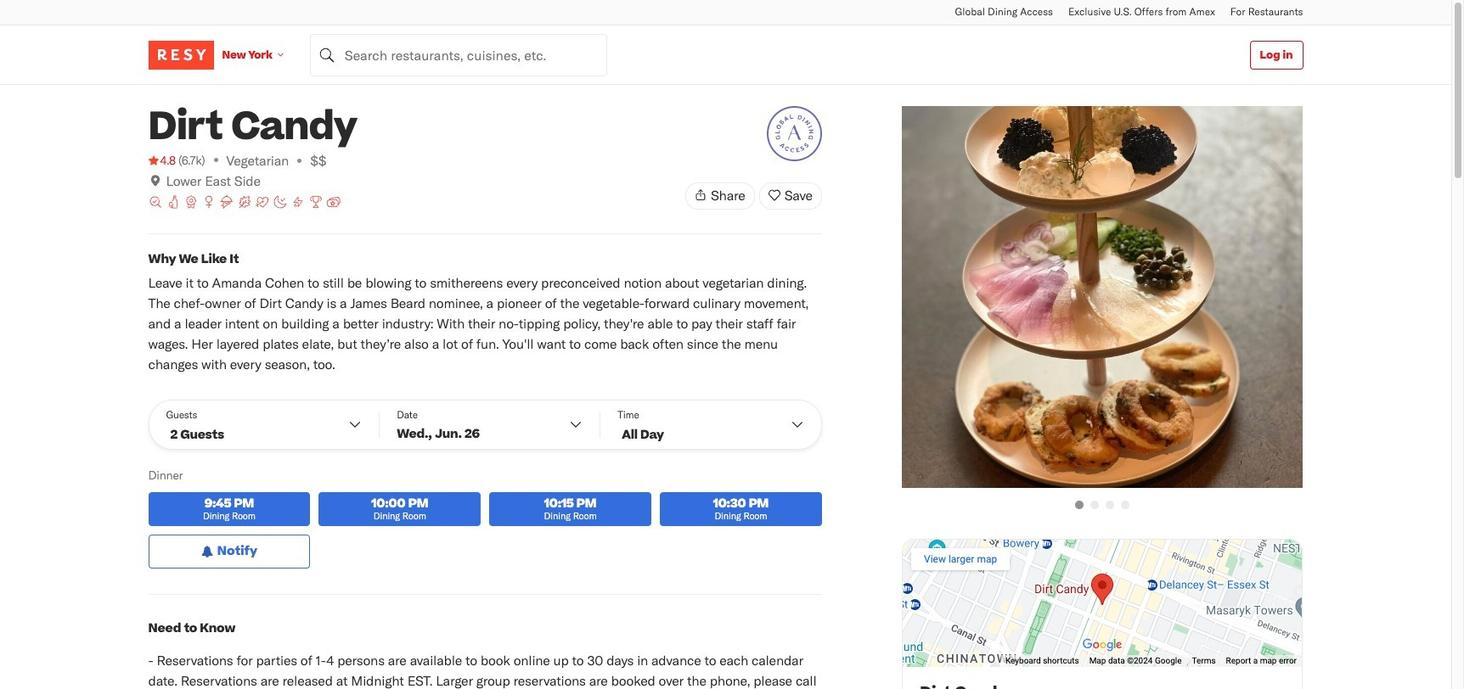 Task type: locate. For each thing, give the bounding box(es) containing it.
None field
[[310, 34, 607, 76]]



Task type: vqa. For each thing, say whether or not it's contained in the screenshot.
4.4 Out Of 5 Stars icon
no



Task type: describe. For each thing, give the bounding box(es) containing it.
4.8 out of 5 stars image
[[148, 152, 176, 169]]

Search restaurants, cuisines, etc. text field
[[310, 34, 607, 76]]



